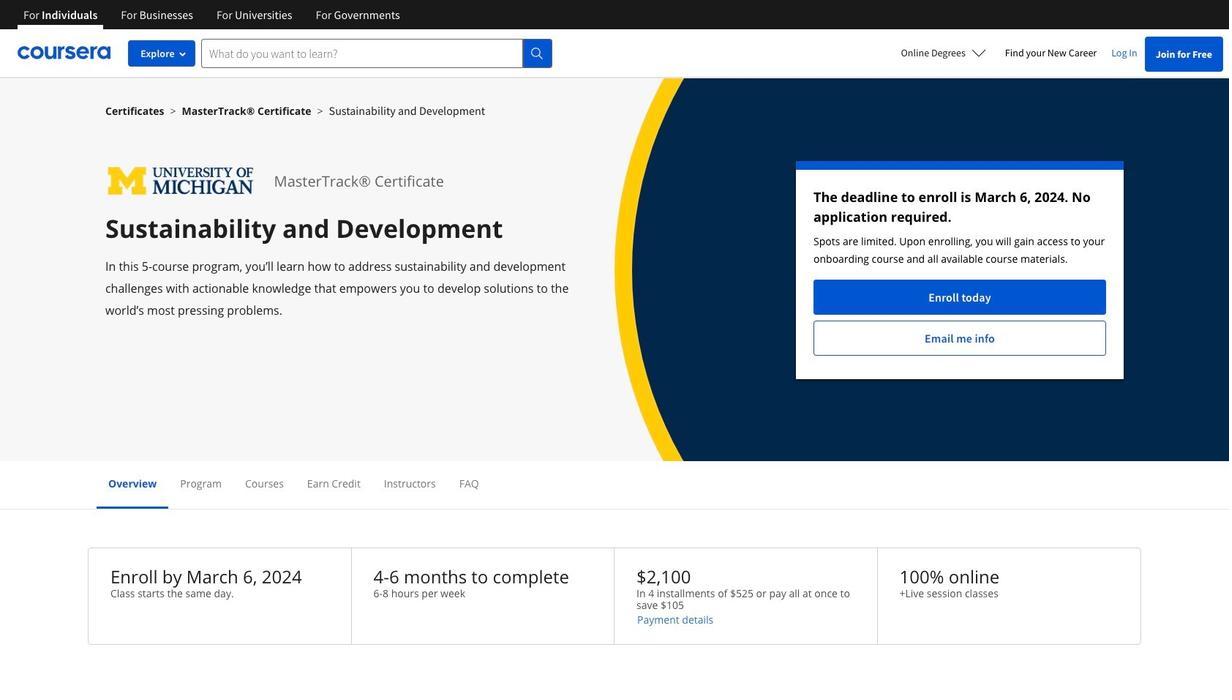 Task type: vqa. For each thing, say whether or not it's contained in the screenshot.
search box
yes



Task type: locate. For each thing, give the bounding box(es) containing it.
university of michigan image
[[105, 161, 257, 201]]

status
[[797, 161, 1124, 379]]

None search field
[[201, 38, 553, 68]]

What do you want to learn? text field
[[201, 38, 523, 68]]



Task type: describe. For each thing, give the bounding box(es) containing it.
certificate menu element
[[97, 461, 1133, 509]]

coursera image
[[18, 41, 111, 65]]

banner navigation
[[12, 0, 412, 29]]



